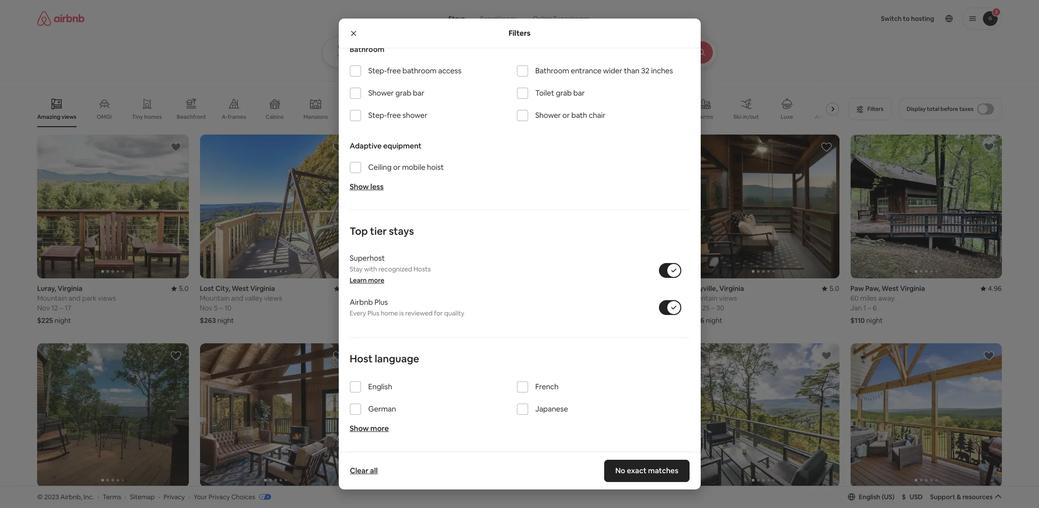 Task type: locate. For each thing, give the bounding box(es) containing it.
0 vertical spatial show
[[350, 182, 369, 192]]

5.0 up airbnb at the bottom of the page
[[342, 284, 352, 293]]

jan inside the fort valley, virginia mountain and lake views jan 2 – 7 $209 night
[[363, 304, 374, 313]]

0 horizontal spatial bathroom
[[350, 45, 385, 54]]

1 mountain from the left
[[37, 294, 67, 303]]

add to wishlist: harpers ferry, west virginia image
[[333, 351, 344, 362]]

show inside button
[[498, 452, 515, 460]]

show left less
[[350, 182, 369, 192]]

1 – from the left
[[60, 304, 63, 313]]

free for bathroom
[[387, 66, 401, 76]]

3 mountain from the left
[[363, 294, 393, 303]]

toilet grab bar
[[536, 88, 585, 98]]

5 night from the left
[[867, 316, 883, 325]]

1 vertical spatial english
[[859, 493, 881, 501]]

where
[[338, 44, 355, 52]]

bar up 'bath' on the top right
[[574, 88, 585, 98]]

or left 'bath' on the top right
[[563, 111, 570, 120]]

countryside
[[344, 113, 376, 121]]

2 and from the left
[[231, 294, 243, 303]]

0 horizontal spatial shower
[[368, 88, 394, 98]]

show for show map
[[498, 452, 515, 460]]

privacy left your
[[164, 493, 185, 501]]

shower down the 'toilet'
[[536, 111, 561, 120]]

privacy inside "link"
[[209, 493, 230, 501]]

cabins
[[266, 113, 284, 121]]

3 and from the left
[[394, 294, 406, 303]]

west for paw,
[[882, 284, 899, 293]]

nov left 25
[[688, 304, 701, 313]]

0 vertical spatial or
[[563, 111, 570, 120]]

plus up home
[[375, 298, 388, 307]]

views right 'park' on the bottom left of page
[[98, 294, 116, 303]]

stays button
[[441, 9, 473, 28]]

free
[[387, 66, 401, 76], [387, 111, 401, 120]]

night inside rileyville, virginia mountain views nov 25 – 30 $466 night
[[706, 316, 723, 325]]

views left 'omg!'
[[62, 113, 76, 121]]

superhost stay with recognized hosts learn more
[[350, 254, 431, 285]]

3 nov from the left
[[688, 304, 701, 313]]

add to wishlist: paw paw, west virginia image
[[984, 142, 995, 153]]

0 vertical spatial more
[[368, 276, 385, 285]]

bathroom
[[350, 45, 385, 54], [536, 66, 570, 76]]

nov inside lost city, west virginia mountain and valley views nov 5 – 10 $263 night
[[200, 304, 213, 313]]

experiences inside button
[[481, 14, 517, 23]]

1 horizontal spatial or
[[563, 111, 570, 120]]

0 horizontal spatial rileyville,
[[37, 493, 67, 502]]

views right valley
[[264, 294, 282, 303]]

usd
[[910, 493, 923, 501]]

step- down where field
[[368, 66, 387, 76]]

4.96 out of 5 average rating image
[[981, 284, 1003, 293]]

experiences up filters
[[481, 14, 517, 23]]

online
[[533, 14, 552, 23]]

5
[[214, 304, 218, 313]]

5.0 left paw on the right bottom of page
[[830, 284, 840, 293]]

mountain up the 5
[[200, 294, 230, 303]]

4 night from the left
[[706, 316, 723, 325]]

show for show less
[[350, 182, 369, 192]]

virginia up 17 at the bottom left
[[58, 284, 83, 293]]

· left your
[[189, 493, 190, 501]]

mountain inside lost city, west virginia mountain and valley views nov 5 – 10 $263 night
[[200, 294, 230, 303]]

0 vertical spatial rileyville,
[[688, 284, 718, 293]]

top tier stays
[[350, 225, 414, 238]]

experiences right online
[[554, 14, 590, 23]]

0 horizontal spatial english
[[368, 382, 392, 392]]

jan inside paw paw, west virginia 60 miles away jan 1 – 6 $110 night
[[851, 304, 862, 313]]

– right 25
[[712, 304, 715, 313]]

night inside the fort valley, virginia mountain and lake views jan 2 – 7 $209 night
[[381, 316, 397, 325]]

plus
[[375, 298, 388, 307], [368, 309, 380, 318]]

2 nov from the left
[[200, 304, 213, 313]]

views up for on the left bottom
[[422, 294, 440, 303]]

1 horizontal spatial 5.0 out of 5 average rating image
[[822, 284, 840, 293]]

shower up step-free shower
[[368, 88, 394, 98]]

rileyville, virginia mountain views nov 25 – 30 $466 night
[[688, 284, 745, 325]]

5.0 out of 5 average rating image for lost city, west virginia mountain and valley views nov 5 – 10 $263 night
[[334, 284, 352, 293]]

0 vertical spatial step-
[[368, 66, 387, 76]]

frames
[[228, 113, 246, 121]]

filters dialog
[[339, 0, 701, 490]]

english (us) button
[[848, 493, 895, 501]]

virginia inside rileyville, virginia mountain views nov 25 – 30 $466 night
[[720, 284, 745, 293]]

1 vertical spatial shower
[[536, 111, 561, 120]]

1 horizontal spatial rileyville,
[[688, 284, 718, 293]]

ski-in/out
[[734, 113, 759, 121]]

ski-
[[734, 113, 743, 121]]

group
[[37, 91, 854, 127], [37, 135, 189, 279], [200, 135, 352, 279], [363, 135, 514, 279], [525, 135, 677, 279], [688, 135, 840, 279], [851, 135, 1003, 279], [37, 344, 189, 488], [200, 344, 352, 488], [363, 344, 514, 488], [525, 344, 677, 488], [688, 344, 840, 488], [851, 344, 1003, 488]]

your privacy choices
[[194, 493, 255, 501]]

2 mountain from the left
[[200, 294, 230, 303]]

virginia up the lake
[[400, 284, 425, 293]]

$466
[[688, 316, 705, 325]]

0 horizontal spatial nov
[[37, 304, 50, 313]]

1 vertical spatial free
[[387, 111, 401, 120]]

more down german
[[371, 424, 389, 434]]

1 jan from the left
[[363, 304, 374, 313]]

0 horizontal spatial 5.0 out of 5 average rating image
[[334, 284, 352, 293]]

2 privacy from the left
[[209, 493, 230, 501]]

virginia up 30
[[720, 284, 745, 293]]

4.98 out of 5 average rating image
[[656, 493, 677, 502]]

shower or bath chair
[[536, 111, 606, 120]]

0 vertical spatial shower
[[368, 88, 394, 98]]

clear all
[[350, 466, 378, 476]]

shower
[[368, 88, 394, 98], [536, 111, 561, 120]]

add to wishlist: luray, virginia image
[[170, 142, 181, 153]]

jan left 2 at bottom
[[363, 304, 374, 313]]

5.0
[[179, 284, 189, 293], [342, 284, 352, 293], [830, 284, 840, 293], [993, 493, 1003, 502]]

matches
[[648, 466, 679, 476]]

or for shower
[[563, 111, 570, 120]]

mountain up 2 at bottom
[[363, 294, 393, 303]]

step- left lakefront
[[368, 111, 387, 120]]

1 vertical spatial plus
[[368, 309, 380, 318]]

1 vertical spatial rileyville,
[[37, 493, 67, 502]]

1 horizontal spatial and
[[231, 294, 243, 303]]

clear all button
[[345, 462, 382, 481]]

5.0 out of 5 average rating image left paw on the right bottom of page
[[822, 284, 840, 293]]

2 free from the top
[[387, 111, 401, 120]]

west for city,
[[232, 284, 249, 293]]

3 night from the left
[[381, 316, 397, 325]]

jan for 1
[[851, 304, 862, 313]]

experiences button
[[473, 9, 525, 28]]

west inside lost city, west virginia mountain and valley views nov 5 – 10 $263 night
[[232, 284, 249, 293]]

5.0 out of 5 average rating image up airbnb at the bottom of the page
[[334, 284, 352, 293]]

0 horizontal spatial experiences
[[481, 14, 517, 23]]

12
[[51, 304, 58, 313]]

night down the 7
[[381, 316, 397, 325]]

virginia up valley
[[250, 284, 275, 293]]

night inside lost city, west virginia mountain and valley views nov 5 – 10 $263 night
[[218, 316, 234, 325]]

all
[[370, 466, 378, 476]]

0 vertical spatial english
[[368, 382, 392, 392]]

1 horizontal spatial english
[[859, 493, 881, 501]]

2
[[376, 304, 380, 313]]

no exact matches
[[616, 466, 679, 476]]

and up 17 at the bottom left
[[69, 294, 81, 303]]

1 horizontal spatial amazing
[[815, 113, 839, 121]]

2 night from the left
[[218, 316, 234, 325]]

night inside 'luray, virginia mountain and park views nov 12 – 17 $225 night'
[[55, 316, 71, 325]]

1 step- from the top
[[368, 66, 387, 76]]

10
[[224, 304, 232, 313]]

privacy link
[[164, 493, 185, 501]]

free left shower
[[387, 111, 401, 120]]

choices
[[231, 493, 255, 501]]

free down where field
[[387, 66, 401, 76]]

1 horizontal spatial shower
[[536, 111, 561, 120]]

0 horizontal spatial grab
[[396, 88, 412, 98]]

exact
[[627, 466, 647, 476]]

grab for toilet
[[556, 88, 572, 98]]

and
[[69, 294, 81, 303], [231, 294, 243, 303], [394, 294, 406, 303]]

· right inc.
[[98, 493, 99, 501]]

west for ferry,
[[247, 493, 264, 502]]

2 grab from the left
[[556, 88, 572, 98]]

· left privacy link
[[158, 493, 160, 501]]

or left mobile
[[393, 163, 401, 172]]

host language
[[350, 352, 419, 365]]

virginia right paw,
[[901, 284, 926, 293]]

views inside 'group'
[[62, 113, 76, 121]]

views up 30
[[720, 294, 738, 303]]

night down 30
[[706, 316, 723, 325]]

mountain up 12
[[37, 294, 67, 303]]

privacy right your
[[209, 493, 230, 501]]

west up away
[[882, 284, 899, 293]]

2 horizontal spatial nov
[[688, 304, 701, 313]]

west inside paw paw, west virginia 60 miles away jan 1 – 6 $110 night
[[882, 284, 899, 293]]

rileyville, for rileyville, virginia
[[37, 493, 67, 502]]

luray, virginia mountain and park views nov 12 – 17 $225 night
[[37, 284, 116, 325]]

english up german
[[368, 382, 392, 392]]

adaptive equipment
[[350, 141, 422, 151]]

virginia right basye,
[[711, 493, 735, 502]]

2 jan from the left
[[851, 304, 862, 313]]

access
[[438, 66, 462, 76]]

inches
[[651, 66, 673, 76]]

filters
[[509, 28, 531, 38]]

1 experiences from the left
[[481, 14, 517, 23]]

waterford, virginia
[[363, 493, 425, 502]]

west up valley
[[232, 284, 249, 293]]

english for english (us)
[[859, 493, 881, 501]]

show left map
[[498, 452, 515, 460]]

virginia inside the fort valley, virginia mountain and lake views jan 2 – 7 $209 night
[[400, 284, 425, 293]]

· right terms link
[[125, 493, 126, 501]]

plus left the 7
[[368, 309, 380, 318]]

1 free from the top
[[387, 66, 401, 76]]

add to wishlist: rileyville, virginia image
[[170, 351, 181, 362]]

1 horizontal spatial bathroom
[[536, 66, 570, 76]]

– right 1
[[868, 304, 872, 313]]

top
[[350, 225, 368, 238]]

1 horizontal spatial nov
[[200, 304, 213, 313]]

2 horizontal spatial and
[[394, 294, 406, 303]]

$263
[[200, 316, 216, 325]]

1 horizontal spatial bar
[[574, 88, 585, 98]]

grab right the 'toilet'
[[556, 88, 572, 98]]

show down german
[[350, 424, 369, 434]]

0 horizontal spatial privacy
[[164, 493, 185, 501]]

away
[[879, 294, 895, 303]]

for
[[434, 309, 443, 318]]

– right the 5
[[219, 304, 223, 313]]

© 2023 airbnb, inc. ·
[[37, 493, 99, 501]]

bath
[[572, 111, 588, 120]]

virginia inside lost city, west virginia mountain and valley views nov 5 – 10 $263 night
[[250, 284, 275, 293]]

english inside filters dialog
[[368, 382, 392, 392]]

1 night from the left
[[55, 316, 71, 325]]

more inside superhost stay with recognized hosts learn more
[[368, 276, 385, 285]]

nov left the 5
[[200, 304, 213, 313]]

rileyville, virginia
[[37, 493, 93, 502]]

views inside rileyville, virginia mountain views nov 25 – 30 $466 night
[[720, 294, 738, 303]]

$225
[[37, 316, 53, 325]]

17
[[65, 304, 71, 313]]

and inside the fort valley, virginia mountain and lake views jan 2 – 7 $209 night
[[394, 294, 406, 303]]

2 bar from the left
[[574, 88, 585, 98]]

0 horizontal spatial amazing
[[37, 113, 60, 121]]

rileyville, inside rileyville, virginia mountain views nov 25 – 30 $466 night
[[688, 284, 718, 293]]

bar for shower grab bar
[[413, 88, 425, 98]]

toilet
[[536, 88, 555, 98]]

1 horizontal spatial jan
[[851, 304, 862, 313]]

2 horizontal spatial 5.0 out of 5 average rating image
[[985, 493, 1003, 502]]

and up 10
[[231, 294, 243, 303]]

bathroom for bathroom
[[350, 45, 385, 54]]

what can we help you find? tab list
[[441, 9, 525, 28]]

·
[[98, 493, 99, 501], [125, 493, 126, 501], [158, 493, 160, 501], [189, 493, 190, 501]]

0 horizontal spatial or
[[393, 163, 401, 172]]

night down 17 at the bottom left
[[55, 316, 71, 325]]

luray,
[[37, 284, 56, 293]]

total
[[927, 105, 940, 113]]

grab
[[396, 88, 412, 98], [556, 88, 572, 98]]

tier
[[370, 225, 387, 238]]

0 horizontal spatial jan
[[363, 304, 374, 313]]

0 horizontal spatial and
[[69, 294, 81, 303]]

0 vertical spatial bathroom
[[350, 45, 385, 54]]

1 bar from the left
[[413, 88, 425, 98]]

– left the 7
[[381, 304, 385, 313]]

1 privacy from the left
[[164, 493, 185, 501]]

5.0 out of 5 average rating image for rileyville, virginia mountain views nov 25 – 30 $466 night
[[822, 284, 840, 293]]

4 – from the left
[[712, 304, 715, 313]]

mountain up 25
[[688, 294, 718, 303]]

quicksburg, virginia
[[525, 493, 591, 502]]

1 nov from the left
[[37, 304, 50, 313]]

night down 6
[[867, 316, 883, 325]]

before
[[941, 105, 959, 113]]

english (us)
[[859, 493, 895, 501]]

bar down bathroom
[[413, 88, 425, 98]]

airbnb,
[[60, 493, 82, 501]]

0 horizontal spatial bar
[[413, 88, 425, 98]]

1 vertical spatial bathroom
[[536, 66, 570, 76]]

1 and from the left
[[69, 294, 81, 303]]

4 mountain from the left
[[688, 294, 718, 303]]

english left (us)
[[859, 493, 881, 501]]

5 – from the left
[[868, 304, 872, 313]]

bathroom for bathroom entrance wider than 32 inches
[[536, 66, 570, 76]]

taxes
[[960, 105, 974, 113]]

1 grab from the left
[[396, 88, 412, 98]]

rileyville,
[[688, 284, 718, 293], [37, 493, 67, 502]]

1 · from the left
[[98, 493, 99, 501]]

mansions
[[304, 113, 328, 121]]

1 vertical spatial or
[[393, 163, 401, 172]]

2 – from the left
[[219, 304, 223, 313]]

4.81 out of 5 average rating image
[[330, 493, 352, 502]]

and inside 'luray, virginia mountain and park views nov 12 – 17 $225 night'
[[69, 294, 81, 303]]

night down 10
[[218, 316, 234, 325]]

1 vertical spatial step-
[[368, 111, 387, 120]]

stay
[[350, 265, 363, 274]]

1 vertical spatial show
[[350, 424, 369, 434]]

– left 17 at the bottom left
[[60, 304, 63, 313]]

nov left 12
[[37, 304, 50, 313]]

more down with
[[368, 276, 385, 285]]

2 vertical spatial show
[[498, 452, 515, 460]]

virginia inside paw paw, west virginia 60 miles away jan 1 – 6 $110 night
[[901, 284, 926, 293]]

2 step- from the top
[[368, 111, 387, 120]]

5.0 out of 5 average rating image
[[334, 284, 352, 293], [822, 284, 840, 293], [985, 493, 1003, 502]]

1 horizontal spatial grab
[[556, 88, 572, 98]]

1 horizontal spatial experiences
[[554, 14, 590, 23]]

host
[[350, 352, 373, 365]]

3 – from the left
[[381, 304, 385, 313]]

show less
[[350, 182, 384, 192]]

less
[[371, 182, 384, 192]]

equipment
[[383, 141, 422, 151]]

None search field
[[322, 0, 743, 68]]

inc.
[[84, 493, 94, 501]]

west
[[232, 284, 249, 293], [882, 284, 899, 293], [247, 493, 264, 502], [896, 493, 913, 502]]

1 horizontal spatial privacy
[[209, 493, 230, 501]]

5.0 out of 5 average rating image right &
[[985, 493, 1003, 502]]

grab up step-free shower
[[396, 88, 412, 98]]

step-free shower
[[368, 111, 428, 120]]

0 vertical spatial free
[[387, 66, 401, 76]]

sitemap link
[[130, 493, 155, 501]]

map
[[516, 452, 530, 460]]

jan left 1
[[851, 304, 862, 313]]

west right ferry,
[[247, 493, 264, 502]]

bar
[[413, 88, 425, 98], [574, 88, 585, 98]]

waterford,
[[363, 493, 399, 502]]

and left the lake
[[394, 294, 406, 303]]



Task type: describe. For each thing, give the bounding box(es) containing it.
step- for step-free shower
[[368, 111, 387, 120]]

ceiling or mobile hoist
[[368, 163, 444, 172]]

– inside 'luray, virginia mountain and park views nov 12 – 17 $225 night'
[[60, 304, 63, 313]]

your
[[194, 493, 207, 501]]

4.96
[[988, 284, 1003, 293]]

profile element
[[613, 0, 1003, 37]]

online experiences
[[533, 14, 590, 23]]

4 · from the left
[[189, 493, 190, 501]]

shower for shower grab bar
[[368, 88, 394, 98]]

rileyville, for rileyville, virginia mountain views nov 25 – 30 $466 night
[[688, 284, 718, 293]]

mountain inside 'luray, virginia mountain and park views nov 12 – 17 $225 night'
[[37, 294, 67, 303]]

virginia right choices
[[266, 493, 291, 502]]

quality
[[444, 309, 465, 318]]

none search field containing stays
[[322, 0, 743, 68]]

– inside lost city, west virginia mountain and valley views nov 5 – 10 $263 night
[[219, 304, 223, 313]]

32
[[641, 66, 650, 76]]

virginia right quicksburg,
[[567, 493, 591, 502]]

5.0 out of 5 average rating image
[[171, 284, 189, 293]]

add to wishlist: rileyville, virginia image
[[821, 142, 832, 153]]

quicksburg,
[[525, 493, 565, 502]]

display total before taxes
[[907, 105, 974, 113]]

hoist
[[427, 163, 444, 172]]

chair
[[589, 111, 606, 120]]

add to wishlist: basye, virginia image
[[821, 351, 832, 362]]

mountain inside rileyville, virginia mountain views nov 25 – 30 $466 night
[[688, 294, 718, 303]]

2 · from the left
[[125, 493, 126, 501]]

tiny
[[132, 113, 143, 121]]

60
[[851, 294, 859, 303]]

free for shower
[[387, 111, 401, 120]]

(us)
[[882, 493, 895, 501]]

valley,
[[378, 284, 399, 293]]

japanese
[[536, 404, 568, 414]]

1 vertical spatial more
[[371, 424, 389, 434]]

airbnb plus every plus home is reviewed for quality
[[350, 298, 465, 318]]

support & resources button
[[931, 493, 1002, 501]]

3 · from the left
[[158, 493, 160, 501]]

2 experiences from the left
[[554, 14, 590, 23]]

in/out
[[743, 113, 759, 121]]

$
[[902, 493, 906, 501]]

4.92 out of 5 average rating image
[[493, 493, 514, 502]]

amazing for amazing pools
[[815, 113, 839, 121]]

wardensville,
[[851, 493, 895, 502]]

reviewed
[[405, 309, 433, 318]]

resources
[[963, 493, 993, 501]]

mountain inside the fort valley, virginia mountain and lake views jan 2 – 7 $209 night
[[363, 294, 393, 303]]

basye,
[[688, 493, 709, 502]]

bar for toilet grab bar
[[574, 88, 585, 98]]

english for english
[[368, 382, 392, 392]]

is
[[400, 309, 404, 318]]

west right (us)
[[896, 493, 913, 502]]

ferry,
[[228, 493, 246, 502]]

and inside lost city, west virginia mountain and valley views nov 5 – 10 $263 night
[[231, 294, 243, 303]]

wardensville, west virginia
[[851, 493, 939, 502]]

– inside paw paw, west virginia 60 miles away jan 1 – 6 $110 night
[[868, 304, 872, 313]]

no exact matches link
[[604, 460, 690, 482]]

a-frames
[[222, 113, 246, 121]]

language
[[375, 352, 419, 365]]

display total before taxes button
[[899, 98, 1003, 120]]

nov inside 'luray, virginia mountain and park views nov 12 – 17 $225 night'
[[37, 304, 50, 313]]

– inside the fort valley, virginia mountain and lake views jan 2 – 7 $209 night
[[381, 304, 385, 313]]

night inside paw paw, west virginia 60 miles away jan 1 – 6 $110 night
[[867, 316, 883, 325]]

stays tab panel
[[322, 37, 743, 68]]

every
[[350, 309, 366, 318]]

2023
[[44, 493, 59, 501]]

add to wishlist: lost city, west virginia image
[[333, 142, 344, 153]]

0 vertical spatial plus
[[375, 298, 388, 307]]

entrance
[[571, 66, 602, 76]]

grab for shower
[[396, 88, 412, 98]]

virginia right 2023
[[69, 493, 93, 502]]

treehouses
[[525, 113, 555, 121]]

virginia right $
[[915, 493, 939, 502]]

airbnb
[[350, 298, 373, 307]]

or for ceiling
[[393, 163, 401, 172]]

tiny homes
[[132, 113, 162, 121]]

hosts
[[414, 265, 431, 274]]

display
[[907, 105, 926, 113]]

shower for shower or bath chair
[[536, 111, 561, 120]]

beachfront
[[177, 113, 206, 121]]

home
[[381, 309, 398, 318]]

support
[[931, 493, 956, 501]]

recognized
[[379, 265, 412, 274]]

step- for step-free bathroom access
[[368, 66, 387, 76]]

add to wishlist: wardensville, west virginia image
[[984, 351, 995, 362]]

fort
[[363, 284, 376, 293]]

clear
[[350, 466, 368, 476]]

views inside lost city, west virginia mountain and valley views nov 5 – 10 $263 night
[[264, 294, 282, 303]]

nov inside rileyville, virginia mountain views nov 25 – 30 $466 night
[[688, 304, 701, 313]]

paw
[[851, 284, 864, 293]]

no
[[616, 466, 625, 476]]

4.88
[[175, 493, 189, 502]]

omg!
[[97, 113, 112, 121]]

farms
[[698, 113, 714, 121]]

french
[[536, 382, 559, 392]]

views inside 'luray, virginia mountain and park views nov 12 – 17 $225 night'
[[98, 294, 116, 303]]

5.0 right &
[[993, 493, 1003, 502]]

amazing pools
[[815, 113, 854, 121]]

virginia inside 'luray, virginia mountain and park views nov 12 – 17 $225 night'
[[58, 284, 83, 293]]

Where field
[[338, 52, 459, 61]]

$209
[[363, 316, 379, 325]]

paw paw, west virginia 60 miles away jan 1 – 6 $110 night
[[851, 284, 926, 325]]

paw,
[[866, 284, 881, 293]]

shower
[[403, 111, 428, 120]]

4.88 out of 5 average rating image
[[167, 493, 189, 502]]

terms
[[103, 493, 121, 501]]

adaptive
[[350, 141, 382, 151]]

a-
[[222, 113, 228, 121]]

fort valley, virginia mountain and lake views jan 2 – 7 $209 night
[[363, 284, 440, 325]]

5.0 left lost
[[179, 284, 189, 293]]

$ usd
[[902, 493, 923, 501]]

show more button
[[350, 424, 389, 434]]

lakefront
[[391, 113, 417, 121]]

virginia right waterford, on the bottom left of page
[[400, 493, 425, 502]]

design
[[574, 113, 592, 121]]

show map
[[498, 452, 530, 460]]

&
[[957, 493, 962, 501]]

pools
[[840, 113, 854, 121]]

group containing amazing views
[[37, 91, 854, 127]]

$110
[[851, 316, 865, 325]]

– inside rileyville, virginia mountain views nov 25 – 30 $466 night
[[712, 304, 715, 313]]

amazing for amazing views
[[37, 113, 60, 121]]

harpers ferry, west virginia
[[200, 493, 291, 502]]

views inside the fort valley, virginia mountain and lake views jan 2 – 7 $209 night
[[422, 294, 440, 303]]

learn more link
[[350, 276, 385, 285]]

jan for 2
[[363, 304, 374, 313]]

show for show more
[[350, 424, 369, 434]]

ceiling
[[368, 163, 392, 172]]

german
[[368, 404, 396, 414]]

4.98
[[663, 493, 677, 502]]



Task type: vqa. For each thing, say whether or not it's contained in the screenshot.


